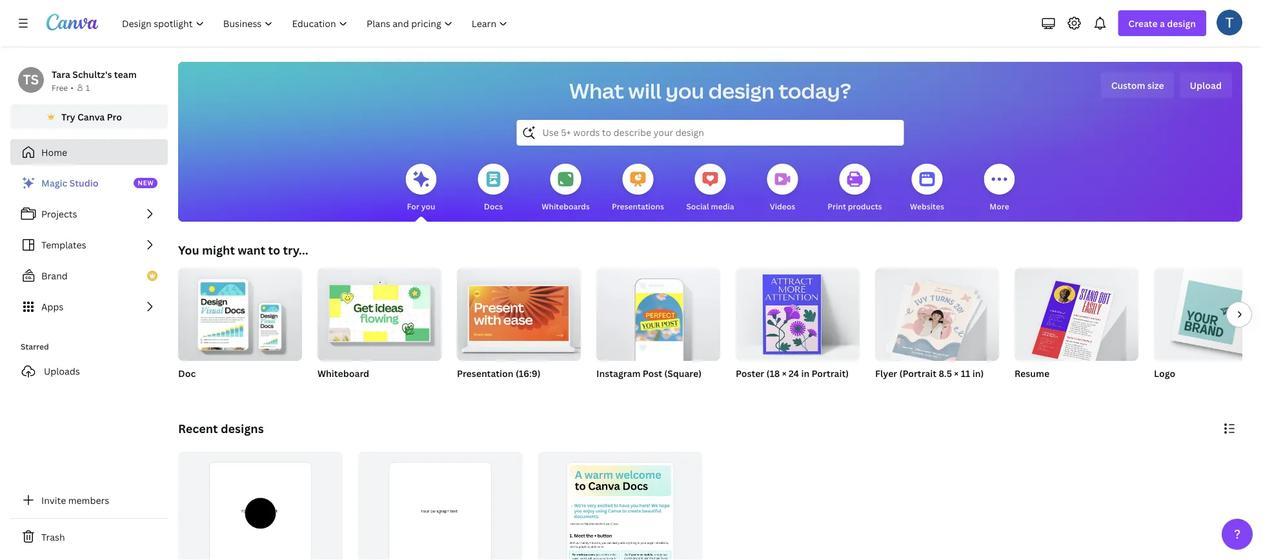 Task type: vqa. For each thing, say whether or not it's contained in the screenshot.
Home
yes



Task type: describe. For each thing, give the bounding box(es) containing it.
print products
[[828, 201, 882, 212]]

today?
[[779, 77, 851, 105]]

more button
[[984, 155, 1015, 222]]

upload
[[1190, 79, 1222, 91]]

in inside flyer (portrait 8.5 × 11 in) 8.5 × 11 in
[[904, 384, 911, 395]]

group for presentation (16:9)
[[457, 263, 581, 361]]

group for logo
[[1154, 269, 1263, 361]]

schultz's
[[72, 68, 112, 80]]

whiteboard
[[318, 368, 369, 380]]

uploads button
[[10, 359, 168, 385]]

24
[[789, 368, 799, 380]]

poster
[[736, 368, 764, 380]]

0 vertical spatial 11
[[961, 368, 971, 380]]

(portrait
[[900, 368, 937, 380]]

post
[[643, 368, 662, 380]]

1 vertical spatial 11
[[894, 384, 902, 395]]

websites button
[[910, 155, 944, 222]]

logo group
[[1154, 269, 1263, 396]]

for you
[[407, 201, 435, 212]]

upload button
[[1180, 72, 1232, 98]]

canva
[[77, 111, 105, 123]]

(16:9)
[[516, 368, 541, 380]]

flyer (portrait 8.5 × 11 in) group
[[875, 263, 999, 396]]

try canva pro
[[61, 111, 122, 123]]

tara schultz's team
[[52, 68, 137, 80]]

home
[[41, 146, 67, 158]]

try
[[61, 111, 75, 123]]

social
[[686, 201, 709, 212]]

pro
[[107, 111, 122, 123]]

free •
[[52, 82, 74, 93]]

•
[[71, 82, 74, 93]]

poster (18 × 24 in portrait) group
[[736, 263, 860, 396]]

what
[[569, 77, 624, 105]]

for
[[407, 201, 419, 212]]

docs button
[[478, 155, 509, 222]]

social media button
[[686, 155, 734, 222]]

videos button
[[767, 155, 798, 222]]

print
[[828, 201, 846, 212]]

tara schultz image
[[1217, 10, 1243, 35]]

logo
[[1154, 368, 1176, 380]]

more
[[990, 201, 1009, 212]]

create a design
[[1129, 17, 1196, 29]]

videos
[[770, 201, 795, 212]]

instagram post (square)
[[596, 368, 702, 380]]

invite
[[41, 495, 66, 507]]

docs
[[484, 201, 503, 212]]

recent
[[178, 421, 218, 437]]

group for flyer (portrait 8.5 × 11 in)
[[875, 263, 999, 366]]

want
[[238, 242, 265, 258]]

uploads
[[44, 366, 80, 378]]

presentations button
[[612, 155, 664, 222]]

invite members button
[[10, 488, 168, 514]]

trash link
[[10, 525, 168, 551]]

(18
[[767, 368, 780, 380]]

custom
[[1111, 79, 1145, 91]]

0 horizontal spatial design
[[709, 77, 775, 105]]

magic studio
[[41, 177, 98, 189]]

tara schultz's team image
[[18, 67, 44, 93]]

whiteboards
[[542, 201, 590, 212]]

doc
[[178, 368, 196, 380]]

websites
[[910, 201, 944, 212]]

templates link
[[10, 232, 168, 258]]

0 vertical spatial 8.5
[[939, 368, 952, 380]]

group for poster (18 × 24 in portrait)
[[736, 263, 860, 361]]

magic
[[41, 177, 67, 189]]

print products button
[[828, 155, 882, 222]]

recent designs
[[178, 421, 264, 437]]

free
[[52, 82, 68, 93]]

0 horizontal spatial 8.5
[[875, 384, 887, 395]]

create
[[1129, 17, 1158, 29]]



Task type: locate. For each thing, give the bounding box(es) containing it.
11
[[961, 368, 971, 380], [894, 384, 902, 395]]

flyer (portrait 8.5 × 11 in) 8.5 × 11 in
[[875, 368, 984, 395]]

11 down flyer
[[894, 384, 902, 395]]

poster (18 × 24 in portrait)
[[736, 368, 849, 380]]

top level navigation element
[[114, 10, 519, 36]]

(square)
[[664, 368, 702, 380]]

in right 24
[[801, 368, 810, 380]]

portrait)
[[812, 368, 849, 380]]

1 horizontal spatial ×
[[888, 384, 892, 395]]

× down flyer
[[888, 384, 892, 395]]

doc group
[[178, 263, 302, 396]]

0 horizontal spatial you
[[421, 201, 435, 212]]

a
[[1160, 17, 1165, 29]]

group for resume
[[1015, 263, 1139, 367]]

1 vertical spatial in
[[904, 384, 911, 395]]

to
[[268, 242, 280, 258]]

will
[[628, 77, 662, 105]]

design inside "dropdown button"
[[1167, 17, 1196, 29]]

Search search field
[[543, 121, 878, 145]]

tara
[[52, 68, 70, 80]]

× left in)
[[954, 368, 959, 380]]

resume group
[[1015, 263, 1139, 396]]

brand link
[[10, 263, 168, 289]]

None search field
[[517, 120, 904, 146]]

presentation (16:9)
[[457, 368, 541, 380]]

11 left in)
[[961, 368, 971, 380]]

brand
[[41, 270, 68, 282]]

0 vertical spatial design
[[1167, 17, 1196, 29]]

2 horizontal spatial ×
[[954, 368, 959, 380]]

in)
[[973, 368, 984, 380]]

in down (portrait
[[904, 384, 911, 395]]

list
[[10, 170, 168, 320]]

you might want to try...
[[178, 242, 308, 258]]

0 vertical spatial in
[[801, 368, 810, 380]]

for you button
[[406, 155, 437, 222]]

you right will
[[666, 77, 704, 105]]

group for doc
[[178, 263, 302, 361]]

try...
[[283, 242, 308, 258]]

social media
[[686, 201, 734, 212]]

0 vertical spatial you
[[666, 77, 704, 105]]

products
[[848, 201, 882, 212]]

might
[[202, 242, 235, 258]]

presentation
[[457, 368, 514, 380]]

0 horizontal spatial in
[[801, 368, 810, 380]]

uploads link
[[10, 359, 168, 385]]

list containing magic studio
[[10, 170, 168, 320]]

projects link
[[10, 201, 168, 227]]

1 horizontal spatial design
[[1167, 17, 1196, 29]]

1 horizontal spatial 8.5
[[939, 368, 952, 380]]

1 vertical spatial design
[[709, 77, 775, 105]]

1 horizontal spatial 11
[[961, 368, 971, 380]]

1 horizontal spatial in
[[904, 384, 911, 395]]

0 horizontal spatial 11
[[894, 384, 902, 395]]

trash
[[41, 532, 65, 544]]

create a design button
[[1118, 10, 1206, 36]]

designs
[[221, 421, 264, 437]]

whiteboards button
[[542, 155, 590, 222]]

team
[[114, 68, 137, 80]]

design
[[1167, 17, 1196, 29], [709, 77, 775, 105]]

tara schultz's team element
[[18, 67, 44, 93]]

8.5
[[939, 368, 952, 380], [875, 384, 887, 395]]

size
[[1148, 79, 1164, 91]]

members
[[68, 495, 109, 507]]

design right a
[[1167, 17, 1196, 29]]

projects
[[41, 208, 77, 220]]

in
[[801, 368, 810, 380], [904, 384, 911, 395]]

design up search "search box" on the top of page
[[709, 77, 775, 105]]

home link
[[10, 139, 168, 165]]

invite members
[[41, 495, 109, 507]]

1 horizontal spatial you
[[666, 77, 704, 105]]

templates
[[41, 239, 86, 251]]

you inside button
[[421, 201, 435, 212]]

group
[[178, 263, 302, 361], [318, 263, 442, 361], [457, 263, 581, 361], [596, 263, 720, 361], [736, 263, 860, 361], [875, 263, 999, 366], [1015, 263, 1139, 367], [1154, 269, 1263, 361]]

apps link
[[10, 294, 168, 320]]

0 horizontal spatial ×
[[782, 368, 787, 380]]

1
[[86, 82, 90, 93]]

instagram
[[596, 368, 641, 380]]

presentation (16:9) group
[[457, 263, 581, 396]]

try canva pro button
[[10, 105, 168, 129]]

what will you design today?
[[569, 77, 851, 105]]

custom size
[[1111, 79, 1164, 91]]

8.5 right (portrait
[[939, 368, 952, 380]]

1 vertical spatial you
[[421, 201, 435, 212]]

starred
[[21, 342, 49, 352]]

instagram post (square) group
[[596, 263, 720, 396]]

you right for
[[421, 201, 435, 212]]

resume
[[1015, 368, 1050, 380]]

× left 24
[[782, 368, 787, 380]]

apps
[[41, 301, 63, 313]]

flyer
[[875, 368, 897, 380]]

presentations
[[612, 201, 664, 212]]

×
[[782, 368, 787, 380], [954, 368, 959, 380], [888, 384, 892, 395]]

custom size button
[[1101, 72, 1175, 98]]

1 vertical spatial 8.5
[[875, 384, 887, 395]]

studio
[[69, 177, 98, 189]]

you
[[666, 77, 704, 105], [421, 201, 435, 212]]

group for instagram post (square)
[[596, 263, 720, 361]]

group for whiteboard
[[318, 263, 442, 361]]

new
[[138, 179, 154, 188]]

whiteboard group
[[318, 263, 442, 396]]

you
[[178, 242, 199, 258]]

8.5 down flyer
[[875, 384, 887, 395]]

media
[[711, 201, 734, 212]]



